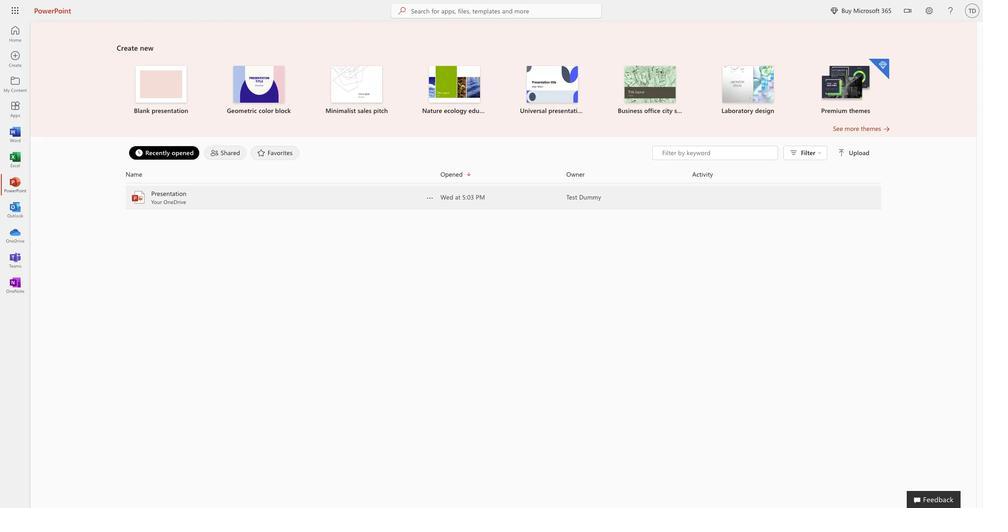 Task type: vqa. For each thing, say whether or not it's contained in the screenshot.
at
yes



Task type: describe. For each thing, give the bounding box(es) containing it.
outlook image
[[11, 206, 20, 215]]

shared
[[221, 148, 240, 157]]

owner
[[567, 170, 585, 179]]

name button
[[126, 169, 441, 180]]

onedrive image
[[11, 231, 20, 240]]

feedback
[[924, 495, 954, 505]]

presentation for blank presentation
[[152, 106, 188, 115]]

see more themes
[[834, 124, 882, 133]]

universal presentation element
[[509, 66, 596, 115]]

at
[[456, 193, 461, 202]]

powerpoint image
[[11, 181, 20, 190]]

displaying 1 out of 2 files. status
[[653, 146, 872, 160]]

geometric color block element
[[216, 66, 303, 115]]

opened
[[172, 148, 194, 157]]

Search box. Suggestions appear as you type. search field
[[411, 4, 602, 18]]

wed
[[441, 193, 454, 202]]

pitch
[[374, 106, 388, 115]]

5:03
[[463, 193, 474, 202]]

themes inside see more themes button
[[862, 124, 882, 133]]

apps image
[[11, 105, 20, 114]]

laboratory
[[722, 106, 754, 115]]

wed at 5:03 pm
[[441, 193, 486, 202]]

feedback button
[[908, 492, 962, 509]]

minimalist sales pitch image
[[331, 66, 383, 103]]

nature ecology education photo presentation image
[[429, 66, 481, 103]]

recently opened
[[146, 148, 194, 157]]

laboratory design
[[722, 106, 775, 115]]

geometric color block
[[227, 106, 291, 115]]

onedrive
[[164, 199, 186, 206]]

presentation
[[151, 190, 187, 198]]

nature ecology education photo presentation element
[[411, 66, 499, 115]]

design
[[756, 106, 775, 115]]

shared element
[[204, 146, 247, 160]]

create image
[[11, 55, 20, 64]]

favorites tab
[[249, 146, 302, 160]]

 upload
[[839, 149, 870, 157]]

premium
[[822, 106, 848, 115]]

test dummy
[[567, 193, 602, 202]]

upload
[[850, 149, 870, 157]]

universal presentation image
[[527, 66, 578, 103]]

presentation your onedrive
[[151, 190, 187, 206]]

minimalist
[[326, 106, 356, 115]]

tab list containing recently opened
[[127, 146, 653, 160]]

premium themes
[[822, 106, 871, 115]]

see more themes button
[[834, 124, 891, 133]]

microsoft
[[854, 6, 880, 15]]

activity, column 4 of 4 column header
[[693, 169, 882, 180]]

pm
[[476, 193, 486, 202]]

dummy
[[580, 193, 602, 202]]

powerpoint image
[[131, 190, 146, 205]]


[[819, 151, 822, 155]]

buy
[[842, 6, 852, 15]]

filter
[[802, 149, 816, 157]]

test
[[567, 193, 578, 202]]

themes inside the premium themes element
[[850, 106, 871, 115]]



Task type: locate. For each thing, give the bounding box(es) containing it.
name
[[126, 170, 142, 179]]

0 horizontal spatial presentation
[[152, 106, 188, 115]]

navigation
[[0, 22, 31, 298]]

create
[[117, 43, 138, 53]]

 buy microsoft 365
[[831, 6, 892, 15]]

row containing name
[[126, 169, 882, 184]]

row
[[126, 169, 882, 184]]

365
[[882, 6, 892, 15]]

themes
[[850, 106, 871, 115], [862, 124, 882, 133]]

blank
[[134, 106, 150, 115]]

presentation right blank on the top
[[152, 106, 188, 115]]

favorites
[[268, 148, 293, 157]]

excel image
[[11, 155, 20, 164]]

teams image
[[11, 256, 20, 265]]

blank presentation element
[[118, 66, 205, 115]]

universal
[[521, 106, 547, 115]]

block
[[275, 106, 291, 115]]

1 vertical spatial themes
[[862, 124, 882, 133]]


[[905, 7, 912, 14]]

favorites element
[[251, 146, 300, 160]]

2 presentation from the left
[[549, 106, 586, 115]]

1 presentation from the left
[[152, 106, 188, 115]]

recently opened element
[[129, 146, 200, 160]]

minimalist sales pitch element
[[313, 66, 401, 115]]

presentation inside 'element'
[[152, 106, 188, 115]]

word image
[[11, 130, 20, 139]]

opened
[[441, 170, 463, 179]]

powerpoint
[[34, 6, 71, 15]]

universal presentation
[[521, 106, 586, 115]]

recently
[[146, 148, 170, 157]]

recently opened tab
[[127, 146, 202, 160]]

laboratory design image
[[723, 66, 774, 103]]

 button
[[898, 0, 919, 23]]

owner button
[[567, 169, 693, 180]]

filter 
[[802, 149, 822, 157]]

none search field inside the powerpoint banner
[[392, 4, 602, 18]]

presentation for universal presentation
[[549, 106, 586, 115]]

tab list
[[127, 146, 653, 160]]

more
[[845, 124, 860, 133]]

0 vertical spatial themes
[[850, 106, 871, 115]]

powerpoint banner
[[0, 0, 984, 23]]

None search field
[[392, 4, 602, 18]]

premium templates diamond image
[[869, 59, 890, 79]]

shared tab
[[202, 146, 249, 160]]

blank presentation
[[134, 106, 188, 115]]

business office city sketch presentation background (widescreen) image
[[625, 66, 676, 103]]

opened button
[[441, 169, 567, 180]]

name presentation cell
[[126, 190, 441, 206]]

new
[[140, 43, 154, 53]]

see
[[834, 124, 844, 133]]

color
[[259, 106, 274, 115]]

Filter by keyword text field
[[662, 149, 774, 158]]

laboratory design element
[[705, 66, 792, 115]]

my content image
[[11, 80, 20, 89]]

themes right more
[[862, 124, 882, 133]]

create new
[[117, 43, 154, 53]]

1 horizontal spatial presentation
[[549, 106, 586, 115]]

minimalist sales pitch
[[326, 106, 388, 115]]


[[831, 7, 839, 14]]

geometric
[[227, 106, 257, 115]]

your
[[151, 199, 162, 206]]

presentation down universal presentation image
[[549, 106, 586, 115]]

onenote image
[[11, 281, 20, 290]]

sales
[[358, 106, 372, 115]]

td button
[[962, 0, 984, 22]]

td
[[969, 7, 977, 14]]

themes up see more themes
[[850, 106, 871, 115]]


[[839, 150, 846, 157]]

home image
[[11, 30, 20, 39]]

premium themes element
[[803, 59, 890, 115]]

business office city sketch presentation background (widescreen) element
[[607, 66, 694, 115]]

activity
[[693, 170, 714, 179]]

geometric color block image
[[234, 66, 285, 103]]

presentation
[[152, 106, 188, 115], [549, 106, 586, 115]]

premium themes image
[[821, 66, 872, 102]]



